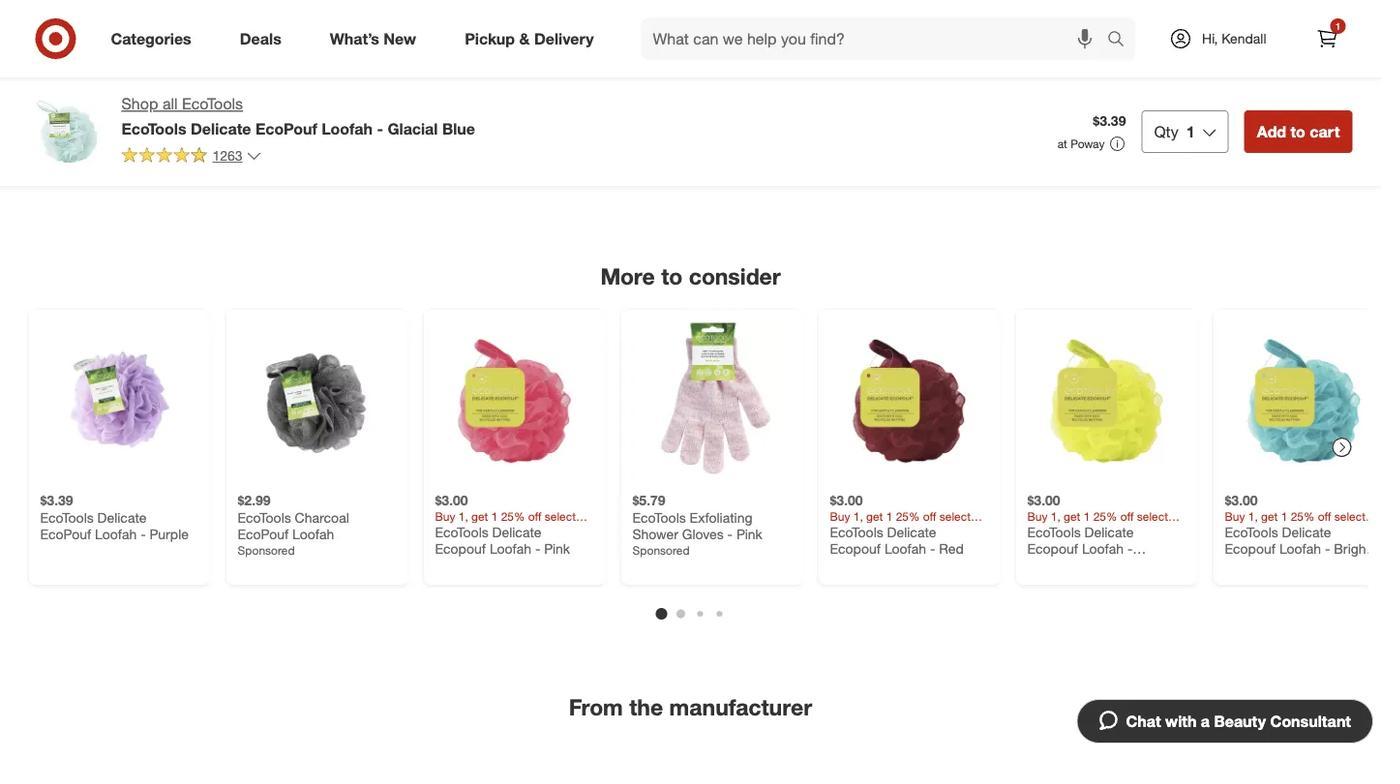 Task type: describe. For each thing, give the bounding box(es) containing it.
bright
[[1334, 540, 1371, 557]]

loofah inside $3.39 ecotools delicate ecopouf loofah - purple
[[95, 526, 137, 543]]

pink inside $5.79 ecotools exfoliating shower gloves - pink sponsored
[[737, 526, 763, 543]]

consider
[[689, 263, 781, 290]]

ecotools delicate ecopouf loofah - red
[[830, 523, 964, 557]]

a
[[1201, 712, 1210, 731]]

25% off one toy or kids' book
[[809, 52, 952, 81]]

ecotools delicate ecopouf loofah - pink
[[435, 523, 570, 557]]

glacial
[[388, 119, 438, 138]]

$5.79
[[633, 492, 666, 509]]

chartreuse
[[1028, 557, 1095, 574]]

of
[[532, 51, 543, 68]]

loofah inside shop all ecotools ecotools delicate ecopouf loofah - glacial blue
[[322, 119, 373, 138]]

set inside lego icons bonsai tree home décor set 10281
[[692, 68, 713, 85]]

$59.99
[[434, 36, 469, 51]]

what's new
[[330, 29, 416, 48]]

what's new link
[[313, 17, 441, 60]]

$47.99 reg $59.99 sale lego classic lots of bricks creative building toys set 11030
[[414, 19, 559, 102]]

ecotools inside $2.99 ecotools charcoal ecopouf loofah sponsored
[[238, 509, 291, 526]]

off
[[855, 52, 869, 66]]

décor
[[652, 68, 688, 85]]

- inside ecotools delicate ecopouf loofah - red
[[930, 540, 936, 557]]

ecotools inside "ecotools delicate ecopouf loofah - bright blue"
[[1225, 523, 1279, 540]]

$2.99 ecotools charcoal ecopouf loofah sponsored
[[238, 492, 349, 557]]

toy
[[895, 52, 911, 66]]

loofah inside ecotools delicate ecopouf loofah - pink
[[490, 540, 532, 557]]

delicate inside shop all ecotools ecotools delicate ecopouf loofah - glacial blue
[[191, 119, 251, 138]]

- inside ecotools delicate ecopouf loofah - pink
[[535, 540, 541, 557]]

reg for $4.99
[[809, 36, 826, 51]]

qty 1
[[1155, 122, 1195, 141]]

ecotools inside ecotools delicate ecopouf loofah - chartreuse
[[1028, 523, 1081, 540]]

0 vertical spatial 1
[[1336, 20, 1341, 32]]

add
[[1257, 122, 1287, 141]]

at poway
[[1058, 137, 1105, 151]]

exfoliating
[[690, 509, 753, 526]]

red
[[939, 540, 964, 557]]

sale
[[472, 36, 495, 51]]

from the manufacturer
[[569, 693, 812, 720]]

qty
[[1155, 122, 1179, 141]]

chat with a beauty consultant
[[1127, 712, 1352, 731]]

book
[[809, 66, 835, 81]]

categories
[[111, 29, 191, 48]]

bonsai
[[688, 51, 730, 68]]

toys
[[414, 85, 441, 102]]

beauty
[[1215, 712, 1267, 731]]

hi, kendall
[[1203, 30, 1267, 47]]

lego inside lego icons bonsai tree home décor set 10281
[[611, 51, 648, 68]]

all
[[163, 94, 178, 113]]

gloves
[[682, 526, 724, 543]]

- inside "ecotools delicate ecopouf loofah - bright blue"
[[1325, 540, 1331, 557]]

more
[[601, 263, 655, 290]]

$6.59
[[829, 36, 857, 51]]

ecotools delicate ecopouf loofah - purple image
[[40, 322, 199, 480]]

to for cart
[[1291, 122, 1306, 141]]

delicate inside $3.39 ecotools delicate ecopouf loofah - purple
[[97, 509, 147, 526]]

ecotools delicate ecopouf loofah - bright blue
[[1225, 523, 1371, 574]]

or
[[914, 52, 924, 66]]

pickup & delivery link
[[448, 17, 618, 60]]

pink inside ecotools delicate ecopouf loofah - pink
[[544, 540, 570, 557]]

ecotools delicate ecopouf loofah - pink image
[[435, 322, 594, 480]]

ecotools charcoal ecopouf loofah image
[[238, 322, 396, 480]]

to for consider
[[661, 263, 683, 290]]

set inside $47.99 reg $59.99 sale lego classic lots of bricks creative building toys set 11030
[[445, 85, 465, 102]]

what's
[[330, 29, 379, 48]]

home
[[611, 68, 648, 85]]

kendall
[[1222, 30, 1267, 47]]

10281
[[716, 68, 754, 85]]

ecotools inside ecotools delicate ecopouf loofah - pink
[[435, 523, 489, 540]]

more to consider
[[601, 263, 781, 290]]

tree
[[734, 51, 759, 68]]

add to cart
[[1257, 122, 1341, 141]]

$4.99
[[809, 19, 842, 36]]

shower
[[633, 526, 679, 543]]

the
[[629, 693, 663, 720]]

shop all ecotools ecotools delicate ecopouf loofah - glacial blue
[[122, 94, 475, 138]]

purple
[[150, 526, 189, 543]]

$4.99 reg $6.59
[[809, 19, 857, 51]]

$3.39 for $3.39 ecotools delicate ecopouf loofah - purple
[[40, 492, 73, 509]]



Task type: locate. For each thing, give the bounding box(es) containing it.
1 vertical spatial blue
[[1225, 557, 1253, 574]]

0 horizontal spatial 1
[[1187, 122, 1195, 141]]

to right more
[[661, 263, 683, 290]]

- inside $3.39 ecotools delicate ecopouf loofah - purple
[[141, 526, 146, 543]]

1 link
[[1307, 17, 1349, 60]]

ecotools
[[182, 94, 243, 113], [122, 119, 186, 138], [40, 509, 94, 526], [238, 509, 291, 526], [633, 509, 686, 526], [435, 523, 489, 540], [830, 523, 884, 540], [1028, 523, 1081, 540], [1225, 523, 1279, 540]]

ecotools inside $3.39 ecotools delicate ecopouf loofah - purple
[[40, 509, 94, 526]]

delicate for ecotools delicate ecopouf loofah - red
[[887, 523, 937, 540]]

1 reg from the left
[[414, 36, 431, 51]]

consultant
[[1271, 712, 1352, 731]]

lego inside $47.99 reg $59.99 sale lego classic lots of bricks creative building toys set 11030
[[414, 51, 450, 68]]

0 vertical spatial blue
[[442, 119, 475, 138]]

reg for $47.99
[[414, 36, 431, 51]]

ecopouf for $2.99 ecotools charcoal ecopouf loofah sponsored
[[238, 526, 289, 543]]

lego
[[414, 51, 450, 68], [611, 51, 648, 68]]

pink
[[737, 526, 763, 543], [544, 540, 570, 557]]

1 right kendall
[[1336, 20, 1341, 32]]

3 $3.00 from the left
[[1028, 492, 1061, 509]]

- inside $5.79 ecotools exfoliating shower gloves - pink sponsored
[[728, 526, 733, 543]]

delicate for ecotools delicate ecopouf loofah - bright blue
[[1283, 523, 1332, 540]]

chat
[[1127, 712, 1162, 731]]

cart
[[1310, 122, 1341, 141]]

1 vertical spatial 1
[[1187, 122, 1195, 141]]

ecopouf inside shop all ecotools ecotools delicate ecopouf loofah - glacial blue
[[255, 119, 317, 138]]

new
[[384, 29, 416, 48]]

reg inside $4.99 reg $6.59
[[809, 36, 826, 51]]

ecotools delicate ecopouf loofah - chartreuse image
[[1028, 322, 1187, 480]]

ecotools delicate ecopouf loofah - bright blue image
[[1225, 322, 1382, 480]]

0 horizontal spatial $3.39
[[40, 492, 73, 509]]

manufacturer
[[670, 693, 812, 720]]

blue inside shop all ecotools ecotools delicate ecopouf loofah - glacial blue
[[442, 119, 475, 138]]

1 horizontal spatial set
[[692, 68, 713, 85]]

chat with a beauty consultant button
[[1077, 699, 1374, 744]]

deals link
[[223, 17, 306, 60]]

0 horizontal spatial to
[[661, 263, 683, 290]]

0 vertical spatial $3.39
[[1093, 112, 1126, 129]]

ecopouf inside ecotools delicate ecopouf loofah - pink
[[435, 540, 486, 557]]

4 $3.00 from the left
[[1225, 492, 1258, 509]]

reg inside $47.99 reg $59.99 sale lego classic lots of bricks creative building toys set 11030
[[414, 36, 431, 51]]

set right décor
[[692, 68, 713, 85]]

$3.00 up ecotools delicate ecopouf loofah - red
[[830, 492, 863, 509]]

classic
[[454, 51, 498, 68]]

ecopouf for $3.39 ecotools delicate ecopouf loofah - purple
[[40, 526, 91, 543]]

0 horizontal spatial sponsored
[[238, 543, 295, 557]]

1 right "qty"
[[1187, 122, 1195, 141]]

1 horizontal spatial reg
[[809, 36, 826, 51]]

delicate for ecotools delicate ecopouf loofah - chartreuse
[[1085, 523, 1134, 540]]

2 sponsored from the left
[[633, 543, 690, 557]]

ecopouf inside $2.99 ecotools charcoal ecopouf loofah sponsored
[[238, 526, 289, 543]]

- inside ecotools delicate ecopouf loofah - chartreuse
[[1128, 540, 1133, 557]]

building
[[509, 68, 559, 85]]

2 reg from the left
[[809, 36, 826, 51]]

image of ecotools delicate ecopouf loofah - glacial blue image
[[29, 93, 106, 170]]

delicate inside "ecotools delicate ecopouf loofah - bright blue"
[[1283, 523, 1332, 540]]

sponsored inside $5.79 ecotools exfoliating shower gloves - pink sponsored
[[633, 543, 690, 557]]

creative
[[456, 68, 506, 85]]

1263 link
[[122, 146, 262, 168]]

$3.39 for $3.39
[[1093, 112, 1126, 129]]

blue inside "ecotools delicate ecopouf loofah - bright blue"
[[1225, 557, 1253, 574]]

-
[[377, 119, 383, 138], [141, 526, 146, 543], [728, 526, 733, 543], [535, 540, 541, 557], [930, 540, 936, 557], [1128, 540, 1133, 557], [1325, 540, 1331, 557]]

delicate inside ecotools delicate ecopouf loofah - pink
[[492, 523, 542, 540]]

search
[[1099, 31, 1146, 50]]

0 vertical spatial to
[[1291, 122, 1306, 141]]

hi,
[[1203, 30, 1218, 47]]

$3.00
[[435, 492, 468, 509], [830, 492, 863, 509], [1028, 492, 1061, 509], [1225, 492, 1258, 509]]

sponsored inside $2.99 ecotools charcoal ecopouf loofah sponsored
[[238, 543, 295, 557]]

reg
[[414, 36, 431, 51], [809, 36, 826, 51]]

delicate inside ecotools delicate ecopouf loofah - red
[[887, 523, 937, 540]]

ecotools inside ecotools delicate ecopouf loofah - red
[[830, 523, 884, 540]]

from
[[569, 693, 623, 720]]

set
[[692, 68, 713, 85], [445, 85, 465, 102]]

ecotools delicate ecopouf loofah - red image
[[830, 322, 989, 480]]

ecopouf
[[255, 119, 317, 138], [40, 526, 91, 543], [238, 526, 289, 543]]

set right the toys
[[445, 85, 465, 102]]

loofah
[[322, 119, 373, 138], [95, 526, 137, 543], [293, 526, 334, 543], [490, 540, 532, 557], [885, 540, 927, 557], [1082, 540, 1124, 557], [1280, 540, 1322, 557]]

3 ecopouf from the left
[[1028, 540, 1079, 557]]

lego icons bonsai tree home décor set 10281
[[611, 51, 759, 85]]

loofah inside ecotools delicate ecopouf loofah - red
[[885, 540, 927, 557]]

categories link
[[94, 17, 216, 60]]

1 $3.00 from the left
[[435, 492, 468, 509]]

1 horizontal spatial 1
[[1336, 20, 1341, 32]]

2 lego from the left
[[611, 51, 648, 68]]

poway
[[1071, 137, 1105, 151]]

reg left the $6.59
[[809, 36, 826, 51]]

$3.00 up ecotools delicate ecopouf loofah - chartreuse at the right of page
[[1028, 492, 1061, 509]]

0 horizontal spatial set
[[445, 85, 465, 102]]

blue
[[442, 119, 475, 138], [1225, 557, 1253, 574]]

ecopouf for ecotools delicate ecopouf loofah - pink
[[435, 540, 486, 557]]

1263
[[213, 147, 243, 164]]

delicate for ecotools delicate ecopouf loofah - pink
[[492, 523, 542, 540]]

loofah inside ecotools delicate ecopouf loofah - chartreuse
[[1082, 540, 1124, 557]]

$3.00 for ecotools delicate ecopouf loofah - chartreuse
[[1028, 492, 1061, 509]]

pickup & delivery
[[465, 29, 594, 48]]

sponsored down $2.99
[[238, 543, 295, 557]]

What can we help you find? suggestions appear below search field
[[641, 17, 1113, 60]]

to right add
[[1291, 122, 1306, 141]]

2 ecopouf from the left
[[830, 540, 881, 557]]

&
[[519, 29, 530, 48]]

charcoal
[[295, 509, 349, 526]]

$47.99
[[414, 19, 454, 36]]

ecotools exfoliating shower gloves - pink image
[[633, 322, 792, 480]]

2 $3.00 from the left
[[830, 492, 863, 509]]

ecopouf inside "ecotools delicate ecopouf loofah - bright blue"
[[1225, 540, 1276, 557]]

shop
[[122, 94, 158, 113]]

reg left $59.99
[[414, 36, 431, 51]]

one
[[872, 52, 892, 66]]

ecotools inside $5.79 ecotools exfoliating shower gloves - pink sponsored
[[633, 509, 686, 526]]

sponsored down the $5.79 on the left of page
[[633, 543, 690, 557]]

$3.00 for ecotools delicate ecopouf loofah - pink
[[435, 492, 468, 509]]

$3.00 up "ecotools delicate ecopouf loofah - bright blue"
[[1225, 492, 1258, 509]]

to
[[1291, 122, 1306, 141], [661, 263, 683, 290]]

$5.79 ecotools exfoliating shower gloves - pink sponsored
[[633, 492, 763, 557]]

lots
[[502, 51, 528, 68]]

ecopouf inside ecotools delicate ecopouf loofah - chartreuse
[[1028, 540, 1079, 557]]

with
[[1166, 712, 1197, 731]]

loofah inside $2.99 ecotools charcoal ecopouf loofah sponsored
[[293, 526, 334, 543]]

1 horizontal spatial pink
[[737, 526, 763, 543]]

icons
[[652, 51, 684, 68]]

$3.00 for ecotools delicate ecopouf loofah - bright blue
[[1225, 492, 1258, 509]]

$39.99
[[611, 19, 652, 36]]

0 horizontal spatial blue
[[442, 119, 475, 138]]

$2.99
[[238, 492, 271, 509]]

to inside add to cart button
[[1291, 122, 1306, 141]]

1 vertical spatial to
[[661, 263, 683, 290]]

0 horizontal spatial pink
[[544, 540, 570, 557]]

- inside shop all ecotools ecotools delicate ecopouf loofah - glacial blue
[[377, 119, 383, 138]]

ecotools delicate ecopouf loofah - chartreuse
[[1028, 523, 1134, 574]]

0 horizontal spatial reg
[[414, 36, 431, 51]]

ecopouf for ecotools delicate ecopouf loofah - red
[[830, 540, 881, 557]]

bricks
[[414, 68, 452, 85]]

$3.39 ecotools delicate ecopouf loofah - purple
[[40, 492, 189, 543]]

1 horizontal spatial blue
[[1225, 557, 1253, 574]]

1 horizontal spatial sponsored
[[633, 543, 690, 557]]

search button
[[1099, 17, 1146, 64]]

0 horizontal spatial lego
[[414, 51, 450, 68]]

sponsored
[[238, 543, 295, 557], [633, 543, 690, 557]]

kids'
[[928, 52, 952, 66]]

11030
[[469, 85, 507, 102]]

at
[[1058, 137, 1068, 151]]

loofah inside "ecotools delicate ecopouf loofah - bright blue"
[[1280, 540, 1322, 557]]

deals
[[240, 29, 282, 48]]

add to cart button
[[1245, 110, 1353, 153]]

$3.39 inside $3.39 ecotools delicate ecopouf loofah - purple
[[40, 492, 73, 509]]

ecopouf for ecotools delicate ecopouf loofah - bright blue
[[1225, 540, 1276, 557]]

delivery
[[534, 29, 594, 48]]

ecopouf inside ecotools delicate ecopouf loofah - red
[[830, 540, 881, 557]]

1 sponsored from the left
[[238, 543, 295, 557]]

1 horizontal spatial lego
[[611, 51, 648, 68]]

ecopouf for ecotools delicate ecopouf loofah - chartreuse
[[1028, 540, 1079, 557]]

lego down $39.99 on the top of the page
[[611, 51, 648, 68]]

1 vertical spatial $3.39
[[40, 492, 73, 509]]

$3.00 for ecotools delicate ecopouf loofah - red
[[830, 492, 863, 509]]

25%
[[828, 52, 852, 66]]

1 ecopouf from the left
[[435, 540, 486, 557]]

4 ecopouf from the left
[[1225, 540, 1276, 557]]

1 horizontal spatial to
[[1291, 122, 1306, 141]]

$3.00 up ecotools delicate ecopouf loofah - pink
[[435, 492, 468, 509]]

lego down $47.99
[[414, 51, 450, 68]]

$3.39
[[1093, 112, 1126, 129], [40, 492, 73, 509]]

1 lego from the left
[[414, 51, 450, 68]]

delicate inside ecotools delicate ecopouf loofah - chartreuse
[[1085, 523, 1134, 540]]

ecopouf inside $3.39 ecotools delicate ecopouf loofah - purple
[[40, 526, 91, 543]]

1 horizontal spatial $3.39
[[1093, 112, 1126, 129]]

pickup
[[465, 29, 515, 48]]



Task type: vqa. For each thing, say whether or not it's contained in the screenshot.
2nd LEGO
yes



